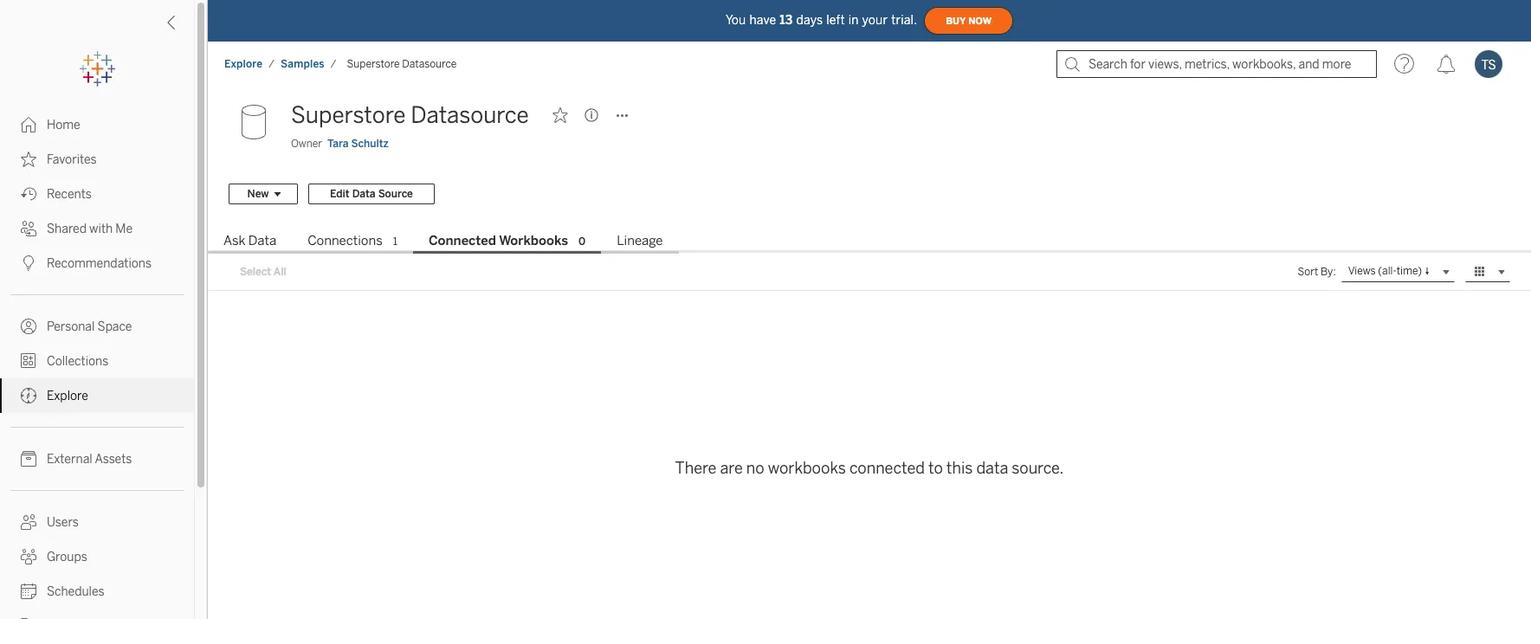 Task type: describe. For each thing, give the bounding box(es) containing it.
edit
[[330, 188, 350, 200]]

there are no workbooks connected to this data source.
[[675, 459, 1064, 479]]

buy now button
[[924, 7, 1014, 35]]

data for edit
[[352, 188, 376, 200]]

connected
[[429, 233, 496, 249]]

superstore datasource element
[[342, 58, 462, 70]]

have
[[750, 13, 776, 27]]

there
[[675, 459, 717, 479]]

trial.
[[891, 13, 917, 27]]

connected workbooks
[[429, 233, 568, 249]]

recents link
[[0, 177, 194, 211]]

Search for views, metrics, workbooks, and more text field
[[1057, 50, 1377, 78]]

favorites
[[47, 152, 97, 167]]

data
[[977, 459, 1008, 479]]

are
[[720, 459, 743, 479]]

external assets
[[47, 452, 132, 467]]

schultz
[[351, 138, 389, 150]]

1
[[393, 236, 398, 248]]

data source image
[[229, 98, 281, 150]]

external
[[47, 452, 92, 467]]

explore / samples /
[[224, 58, 337, 70]]

0 vertical spatial superstore
[[347, 58, 400, 70]]

views (all-time)
[[1348, 265, 1422, 277]]

users
[[47, 515, 79, 530]]

no
[[746, 459, 765, 479]]

source.
[[1012, 459, 1064, 479]]

datasource inside main content
[[411, 101, 529, 129]]

owner
[[291, 138, 322, 150]]

with
[[89, 222, 113, 236]]

shared with me link
[[0, 211, 194, 246]]

13
[[780, 13, 793, 27]]

schedules link
[[0, 574, 194, 609]]

home
[[47, 118, 80, 133]]

views (all-time) button
[[1341, 262, 1455, 282]]

buy now
[[946, 15, 992, 26]]

external assets link
[[0, 442, 194, 476]]

tara
[[327, 138, 349, 150]]

select all
[[240, 266, 286, 278]]

connected
[[850, 459, 925, 479]]

navigation panel element
[[0, 52, 194, 619]]

tara schultz link
[[327, 136, 389, 152]]

0 horizontal spatial explore link
[[0, 379, 194, 413]]

views
[[1348, 265, 1376, 277]]

samples
[[281, 58, 325, 70]]

me
[[116, 222, 133, 236]]

owner tara schultz
[[291, 138, 389, 150]]

by:
[[1321, 266, 1336, 278]]

personal space link
[[0, 309, 194, 344]]

select
[[240, 266, 271, 278]]

1 / from the left
[[269, 58, 275, 70]]

users link
[[0, 505, 194, 540]]

ask data
[[223, 233, 276, 249]]

workbooks
[[768, 459, 846, 479]]

1 horizontal spatial explore link
[[223, 57, 263, 71]]

shared
[[47, 222, 87, 236]]

grid view image
[[1473, 264, 1488, 280]]



Task type: vqa. For each thing, say whether or not it's contained in the screenshot.
Navigation panel ELEMENT on the left
yes



Task type: locate. For each thing, give the bounding box(es) containing it.
superstore up the 'owner tara schultz'
[[291, 101, 406, 129]]

0 vertical spatial data
[[352, 188, 376, 200]]

explore inside main navigation. press the up and down arrow keys to access links. 'element'
[[47, 389, 88, 404]]

(all-
[[1378, 265, 1397, 277]]

data right ask
[[248, 233, 276, 249]]

0 horizontal spatial explore
[[47, 389, 88, 404]]

superstore inside main content
[[291, 101, 406, 129]]

superstore
[[347, 58, 400, 70], [291, 101, 406, 129]]

left
[[827, 13, 845, 27]]

data
[[352, 188, 376, 200], [248, 233, 276, 249]]

1 vertical spatial explore link
[[0, 379, 194, 413]]

1 vertical spatial explore
[[47, 389, 88, 404]]

personal
[[47, 320, 95, 334]]

home link
[[0, 107, 194, 142]]

1 horizontal spatial explore
[[224, 58, 263, 70]]

new button
[[229, 184, 298, 204]]

collections
[[47, 354, 109, 369]]

ask
[[223, 233, 246, 249]]

1 vertical spatial data
[[248, 233, 276, 249]]

edit data source button
[[308, 184, 435, 204]]

favorites link
[[0, 142, 194, 177]]

superstore datasource main content
[[208, 87, 1531, 619]]

superstore datasource inside main content
[[291, 101, 529, 129]]

new
[[247, 188, 269, 200]]

select all button
[[229, 262, 298, 282]]

samples link
[[280, 57, 325, 71]]

explore link left samples link at the top left
[[223, 57, 263, 71]]

1 horizontal spatial /
[[331, 58, 337, 70]]

1 vertical spatial datasource
[[411, 101, 529, 129]]

you have 13 days left in your trial.
[[726, 13, 917, 27]]

explore for explore / samples /
[[224, 58, 263, 70]]

recommendations
[[47, 256, 152, 271]]

explore left samples link at the top left
[[224, 58, 263, 70]]

your
[[862, 13, 888, 27]]

data right edit
[[352, 188, 376, 200]]

explore
[[224, 58, 263, 70], [47, 389, 88, 404]]

data inside button
[[352, 188, 376, 200]]

1 vertical spatial superstore datasource
[[291, 101, 529, 129]]

recents
[[47, 187, 92, 202]]

superstore datasource
[[347, 58, 457, 70], [291, 101, 529, 129]]

0 vertical spatial datasource
[[402, 58, 457, 70]]

0
[[579, 236, 586, 248]]

0 horizontal spatial data
[[248, 233, 276, 249]]

main navigation. press the up and down arrow keys to access links. element
[[0, 107, 194, 619]]

0 vertical spatial superstore datasource
[[347, 58, 457, 70]]

assets
[[95, 452, 132, 467]]

/
[[269, 58, 275, 70], [331, 58, 337, 70]]

space
[[97, 320, 132, 334]]

1 horizontal spatial data
[[352, 188, 376, 200]]

explore link down collections
[[0, 379, 194, 413]]

personal space
[[47, 320, 132, 334]]

superstore right samples
[[347, 58, 400, 70]]

recommendations link
[[0, 246, 194, 281]]

0 vertical spatial explore
[[224, 58, 263, 70]]

this
[[947, 459, 973, 479]]

days
[[796, 13, 823, 27]]

edit data source
[[330, 188, 413, 200]]

sub-spaces tab list
[[208, 231, 1531, 254]]

time)
[[1397, 265, 1422, 277]]

groups
[[47, 550, 87, 565]]

data for ask
[[248, 233, 276, 249]]

shared with me
[[47, 222, 133, 236]]

explore down collections
[[47, 389, 88, 404]]

1 vertical spatial superstore
[[291, 101, 406, 129]]

buy
[[946, 15, 966, 26]]

/ right samples
[[331, 58, 337, 70]]

2 / from the left
[[331, 58, 337, 70]]

connections
[[308, 233, 383, 249]]

all
[[274, 266, 286, 278]]

explore link
[[223, 57, 263, 71], [0, 379, 194, 413]]

sort by:
[[1298, 266, 1336, 278]]

in
[[849, 13, 859, 27]]

data inside 'sub-spaces' tab list
[[248, 233, 276, 249]]

0 horizontal spatial /
[[269, 58, 275, 70]]

explore for explore
[[47, 389, 88, 404]]

source
[[378, 188, 413, 200]]

0 vertical spatial explore link
[[223, 57, 263, 71]]

to
[[929, 459, 943, 479]]

collections link
[[0, 344, 194, 379]]

now
[[969, 15, 992, 26]]

datasource
[[402, 58, 457, 70], [411, 101, 529, 129]]

lineage
[[617, 233, 663, 249]]

sort
[[1298, 266, 1319, 278]]

schedules
[[47, 585, 104, 599]]

groups link
[[0, 540, 194, 574]]

you
[[726, 13, 746, 27]]

workbooks
[[499, 233, 568, 249]]

/ left samples link at the top left
[[269, 58, 275, 70]]



